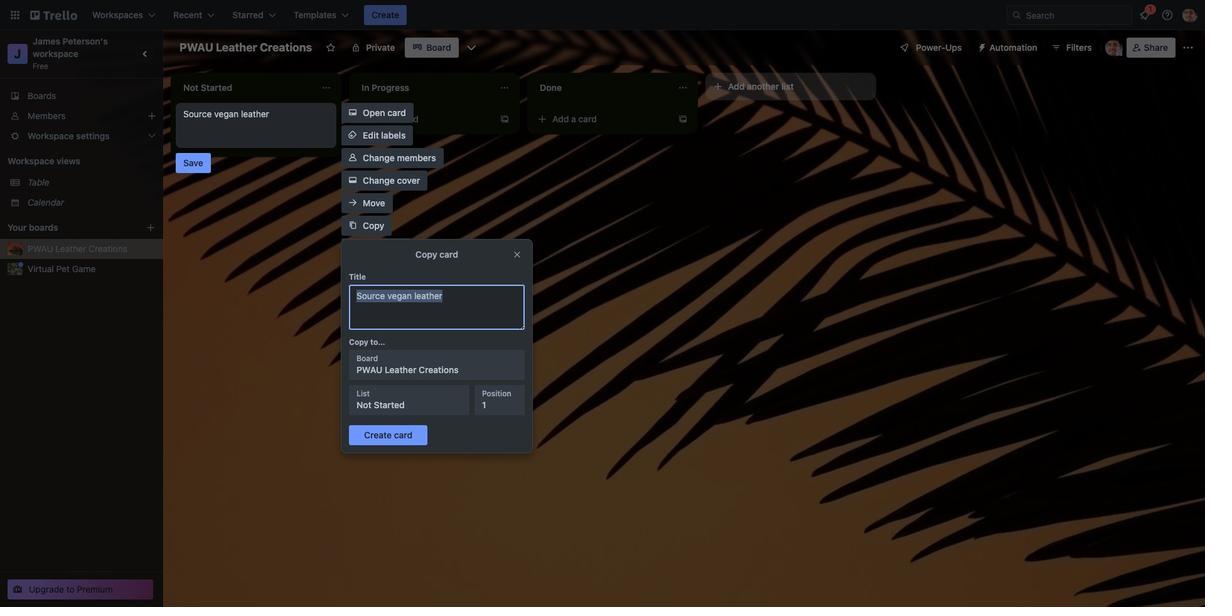 Task type: locate. For each thing, give the bounding box(es) containing it.
1 vertical spatial pwau leather creations
[[28, 244, 127, 254]]

members
[[397, 153, 436, 163]]

power-
[[916, 42, 946, 53]]

workspace
[[33, 48, 78, 59]]

0 horizontal spatial create from template… image
[[322, 137, 332, 147]]

add
[[729, 81, 745, 92], [374, 114, 391, 124], [553, 114, 569, 124], [196, 136, 213, 147]]

0 vertical spatial pwau
[[180, 41, 213, 54]]

1 vertical spatial pwau
[[28, 244, 53, 254]]

your
[[8, 222, 27, 233]]

another
[[747, 81, 780, 92]]

leather
[[216, 41, 257, 54], [56, 244, 86, 254], [385, 365, 417, 376]]

board link
[[405, 38, 459, 58]]

0 horizontal spatial james peterson (jamespeterson93) image
[[1106, 39, 1123, 57]]

move
[[363, 198, 385, 209]]

james peterson's workspace free
[[33, 36, 110, 71]]

game
[[72, 264, 96, 274]]

1 horizontal spatial creations
[[260, 41, 312, 54]]

0 horizontal spatial add a card
[[196, 136, 241, 147]]

pwau leather creations inside pwau leather creations link
[[28, 244, 127, 254]]

board down copy to…
[[357, 354, 378, 364]]

2 vertical spatial pwau
[[357, 365, 383, 376]]

copy for copy card
[[416, 249, 437, 260]]

1 horizontal spatial pwau
[[180, 41, 213, 54]]

table
[[28, 177, 49, 188]]

2 horizontal spatial creations
[[419, 365, 459, 376]]

search image
[[1012, 10, 1022, 20]]

0 vertical spatial create from template… image
[[500, 114, 510, 124]]

2 horizontal spatial pwau
[[357, 365, 383, 376]]

add a card button
[[354, 109, 495, 129], [533, 109, 673, 129], [176, 132, 317, 152]]

save button
[[176, 153, 211, 173]]

james
[[33, 36, 60, 46]]

creations inside board name text box
[[260, 41, 312, 54]]

calendar
[[28, 197, 64, 208]]

1 horizontal spatial a
[[393, 114, 398, 124]]

filters
[[1067, 42, 1093, 53]]

move button
[[342, 193, 393, 214]]

add inside button
[[729, 81, 745, 92]]

1 vertical spatial change
[[363, 175, 395, 186]]

add a card
[[374, 114, 419, 124], [553, 114, 597, 124], [196, 136, 241, 147]]

copy button
[[342, 216, 392, 236]]

members link
[[0, 106, 163, 126]]

to…
[[371, 338, 385, 347]]

2 horizontal spatial a
[[572, 114, 576, 124]]

your boards
[[8, 222, 58, 233]]

a for the leftmost the add a card button
[[215, 136, 220, 147]]

boards link
[[0, 86, 163, 106]]

1 horizontal spatial leather
[[216, 41, 257, 54]]

1 horizontal spatial board
[[427, 42, 451, 53]]

card
[[388, 107, 406, 118], [400, 114, 419, 124], [579, 114, 597, 124], [222, 136, 241, 147], [440, 249, 459, 260]]

customize views image
[[465, 41, 478, 54]]

creations inside the board pwau leather creations
[[419, 365, 459, 376]]

0 horizontal spatial creations
[[89, 244, 127, 254]]

leather
[[241, 109, 269, 119]]

board inside board link
[[427, 42, 451, 53]]

0 horizontal spatial a
[[215, 136, 220, 147]]

1 vertical spatial leather
[[56, 244, 86, 254]]

table link
[[28, 176, 156, 189]]

creations
[[260, 41, 312, 54], [89, 244, 127, 254], [419, 365, 459, 376]]

1 notification image
[[1138, 8, 1153, 23]]

0 vertical spatial james peterson (jamespeterson93) image
[[1183, 8, 1198, 23]]

0 vertical spatial board
[[427, 42, 451, 53]]

0 vertical spatial leather
[[216, 41, 257, 54]]

started
[[374, 400, 405, 411]]

change for change members
[[363, 153, 395, 163]]

2 change from the top
[[363, 175, 395, 186]]

change down edit labels button
[[363, 153, 395, 163]]

leather inside the board pwau leather creations
[[385, 365, 417, 376]]

list
[[782, 81, 794, 92]]

change cover button
[[342, 171, 428, 191]]

card for the leftmost the add a card button
[[222, 136, 241, 147]]

0 horizontal spatial pwau leather creations
[[28, 244, 127, 254]]

1 vertical spatial source vegan leather text field
[[349, 285, 525, 330]]

0 vertical spatial creations
[[260, 41, 312, 54]]

1 vertical spatial james peterson (jamespeterson93) image
[[1106, 39, 1123, 57]]

1 vertical spatial copy
[[416, 249, 437, 260]]

board
[[427, 42, 451, 53], [357, 354, 378, 364]]

pwau leather creations
[[180, 41, 312, 54], [28, 244, 127, 254]]

change up move
[[363, 175, 395, 186]]

workspace views
[[8, 156, 80, 166]]

list
[[357, 389, 370, 399]]

1 horizontal spatial add a card button
[[354, 109, 495, 129]]

pwau
[[180, 41, 213, 54], [28, 244, 53, 254], [357, 365, 383, 376]]

board for board pwau leather creations
[[357, 354, 378, 364]]

card for the right the add a card button
[[579, 114, 597, 124]]

private button
[[344, 38, 403, 58]]

1 horizontal spatial pwau leather creations
[[180, 41, 312, 54]]

1 horizontal spatial james peterson (jamespeterson93) image
[[1183, 8, 1198, 23]]

0 horizontal spatial pwau
[[28, 244, 53, 254]]

Source vegan leather text field
[[183, 108, 329, 143], [349, 285, 525, 330]]

1 vertical spatial board
[[357, 354, 378, 364]]

cover
[[397, 175, 420, 186]]

source vegan leather
[[183, 109, 269, 119]]

None submit
[[349, 426, 428, 446]]

change
[[363, 153, 395, 163], [363, 175, 395, 186]]

board left customize views image
[[427, 42, 451, 53]]

ups
[[946, 42, 962, 53]]

virtual
[[28, 264, 54, 274]]

premium
[[77, 585, 113, 595]]

a for the right the add a card button
[[572, 114, 576, 124]]

1 vertical spatial create from template… image
[[322, 137, 332, 147]]

1 change from the top
[[363, 153, 395, 163]]

2 vertical spatial creations
[[419, 365, 459, 376]]

pwau leather creations inside board name text box
[[180, 41, 312, 54]]

copy inside button
[[363, 220, 385, 231]]

calendar link
[[28, 197, 156, 209]]

create from template… image
[[500, 114, 510, 124], [322, 137, 332, 147]]

save
[[183, 158, 203, 168]]

2 horizontal spatial leather
[[385, 365, 417, 376]]

copy
[[363, 220, 385, 231], [416, 249, 437, 260], [349, 338, 369, 347]]

change inside "button"
[[363, 153, 395, 163]]

1 vertical spatial creations
[[89, 244, 127, 254]]

copy for copy
[[363, 220, 385, 231]]

0 horizontal spatial leather
[[56, 244, 86, 254]]

0 vertical spatial copy
[[363, 220, 385, 231]]

free
[[33, 62, 48, 71]]

card for the middle the add a card button
[[400, 114, 419, 124]]

power-ups
[[916, 42, 962, 53]]

open information menu image
[[1162, 9, 1174, 21]]

Search field
[[1022, 6, 1132, 24]]

0 vertical spatial source vegan leather text field
[[183, 108, 329, 143]]

share
[[1145, 42, 1169, 53]]

0 horizontal spatial board
[[357, 354, 378, 364]]

2 vertical spatial leather
[[385, 365, 417, 376]]

a
[[393, 114, 398, 124], [572, 114, 576, 124], [215, 136, 220, 147]]

0 vertical spatial change
[[363, 153, 395, 163]]

archive
[[363, 266, 394, 276]]

james peterson (jamespeterson93) image
[[1183, 8, 1198, 23], [1106, 39, 1123, 57]]

james peterson (jamespeterson93) image right filters
[[1106, 39, 1123, 57]]

change inside button
[[363, 175, 395, 186]]

peterson's
[[63, 36, 108, 46]]

leather inside board name text box
[[216, 41, 257, 54]]

2 vertical spatial copy
[[349, 338, 369, 347]]

1 horizontal spatial source vegan leather text field
[[349, 285, 525, 330]]

change cover
[[363, 175, 420, 186]]

1 horizontal spatial create from template… image
[[500, 114, 510, 124]]

board inside the board pwau leather creations
[[357, 354, 378, 364]]

pwau leather creations link
[[28, 243, 156, 256]]

filters button
[[1048, 38, 1096, 58]]

james peterson (jamespeterson93) image right open information menu image
[[1183, 8, 1198, 23]]

pet
[[56, 264, 70, 274]]

0 vertical spatial pwau leather creations
[[180, 41, 312, 54]]



Task type: describe. For each thing, give the bounding box(es) containing it.
1 horizontal spatial add a card
[[374, 114, 419, 124]]

copy to…
[[349, 338, 385, 347]]

james peterson's workspace link
[[33, 36, 110, 59]]

add another list button
[[706, 73, 877, 100]]

to
[[66, 585, 75, 595]]

position 1
[[482, 389, 512, 411]]

copy for copy to…
[[349, 338, 369, 347]]

add another list
[[729, 81, 794, 92]]

Board name text field
[[173, 38, 319, 58]]

list not started
[[357, 389, 405, 411]]

james peterson (jamespeterson93) image inside primary element
[[1183, 8, 1198, 23]]

edit labels button
[[342, 126, 413, 146]]

position
[[482, 389, 512, 399]]

change members
[[363, 153, 436, 163]]

add for the leftmost the add a card button
[[196, 136, 213, 147]]

virtual pet game
[[28, 264, 96, 274]]

power-ups button
[[891, 38, 970, 58]]

upgrade
[[29, 585, 64, 595]]

pwau inside the board pwau leather creations
[[357, 365, 383, 376]]

share button
[[1127, 38, 1176, 58]]

private
[[366, 42, 395, 53]]

primary element
[[0, 0, 1206, 30]]

edit card image
[[320, 109, 330, 119]]

archive button
[[342, 261, 402, 281]]

show menu image
[[1183, 41, 1195, 54]]

add board image
[[146, 223, 156, 233]]

automation
[[990, 42, 1038, 53]]

boards
[[28, 90, 56, 101]]

sm image
[[973, 38, 990, 55]]

automation button
[[973, 38, 1046, 58]]

boards
[[29, 222, 58, 233]]

title
[[349, 273, 366, 282]]

add for the middle the add a card button
[[374, 114, 391, 124]]

virtual pet game link
[[28, 263, 156, 276]]

star or unstar board image
[[326, 43, 336, 53]]

1
[[482, 400, 486, 411]]

j link
[[8, 44, 28, 64]]

pwau inside board name text box
[[180, 41, 213, 54]]

vegan
[[214, 109, 239, 119]]

views
[[57, 156, 80, 166]]

change for change cover
[[363, 175, 395, 186]]

create
[[372, 9, 400, 20]]

2 horizontal spatial add a card
[[553, 114, 597, 124]]

2 horizontal spatial add a card button
[[533, 109, 673, 129]]

create from template… image
[[678, 114, 688, 124]]

source
[[183, 109, 212, 119]]

open card link
[[342, 103, 414, 123]]

labels
[[381, 130, 406, 141]]

add for add another list button
[[729, 81, 745, 92]]

0 horizontal spatial source vegan leather text field
[[183, 108, 329, 143]]

create from template… image for the middle the add a card button
[[500, 114, 510, 124]]

members
[[28, 111, 66, 121]]

0 horizontal spatial add a card button
[[176, 132, 317, 152]]

edit labels
[[363, 130, 406, 141]]

board for board
[[427, 42, 451, 53]]

change members button
[[342, 148, 444, 168]]

open
[[363, 107, 385, 118]]

open card
[[363, 107, 406, 118]]

create from template… image for the leftmost the add a card button
[[322, 137, 332, 147]]

workspace
[[8, 156, 54, 166]]

copy card
[[416, 249, 459, 260]]

source vegan leather link
[[183, 108, 329, 121]]

j
[[14, 46, 21, 61]]

a for the middle the add a card button
[[393, 114, 398, 124]]

add for the right the add a card button
[[553, 114, 569, 124]]

edit
[[363, 130, 379, 141]]

create button
[[364, 5, 407, 25]]

upgrade to premium link
[[8, 580, 153, 600]]

upgrade to premium
[[29, 585, 113, 595]]

board pwau leather creations
[[357, 354, 459, 376]]

your boards with 2 items element
[[8, 220, 127, 236]]

not
[[357, 400, 372, 411]]



Task type: vqa. For each thing, say whether or not it's contained in the screenshot.
a related to leftmost Add a card button
yes



